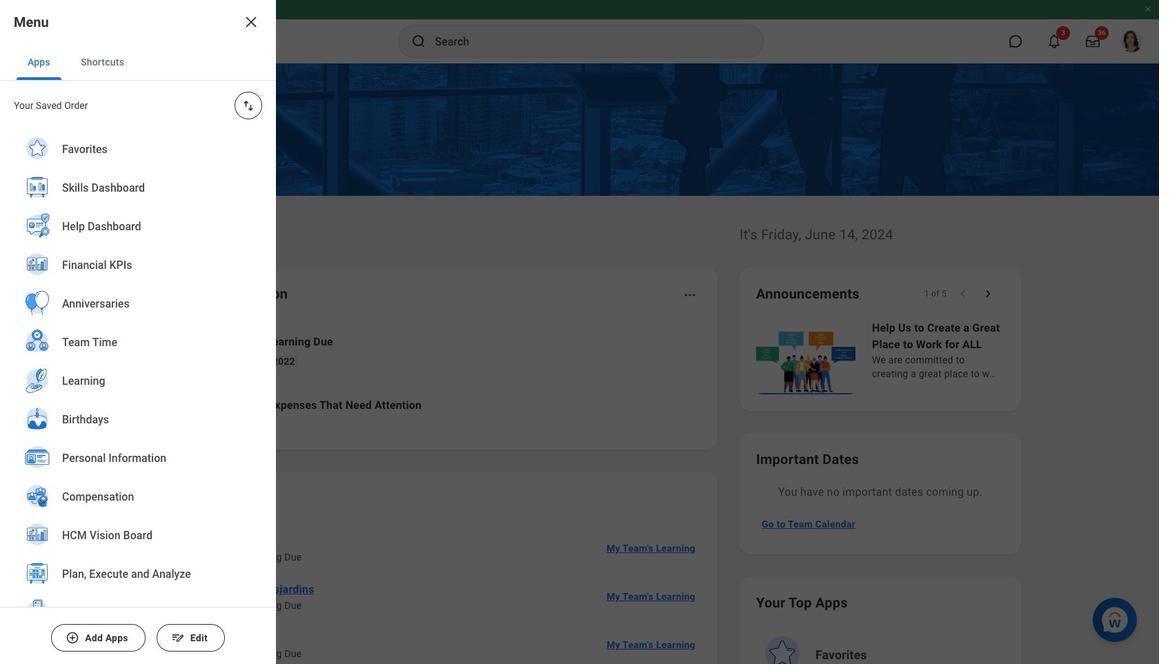 Task type: describe. For each thing, give the bounding box(es) containing it.
global navigation dialog
[[0, 0, 276, 664]]

plus circle image
[[66, 631, 79, 645]]

text edit image
[[171, 631, 185, 645]]

profile logan mcneil element
[[1112, 26, 1151, 57]]

chevron left small image
[[956, 287, 970, 301]]

x image
[[243, 14, 259, 30]]



Task type: vqa. For each thing, say whether or not it's contained in the screenshot.
1 at the top of page
no



Task type: locate. For each thing, give the bounding box(es) containing it.
status
[[924, 288, 947, 299]]

notifications large image
[[1047, 34, 1061, 48]]

chevron right small image
[[981, 287, 995, 301]]

list
[[0, 130, 276, 664], [155, 323, 701, 433], [155, 524, 701, 664]]

search image
[[410, 33, 427, 50]]

main content
[[0, 63, 1159, 664]]

tab list
[[0, 44, 276, 81]]

sort image
[[241, 99, 255, 112]]

banner
[[0, 0, 1159, 63]]

inbox large image
[[1086, 34, 1100, 48]]

close environment banner image
[[1144, 5, 1152, 13]]



